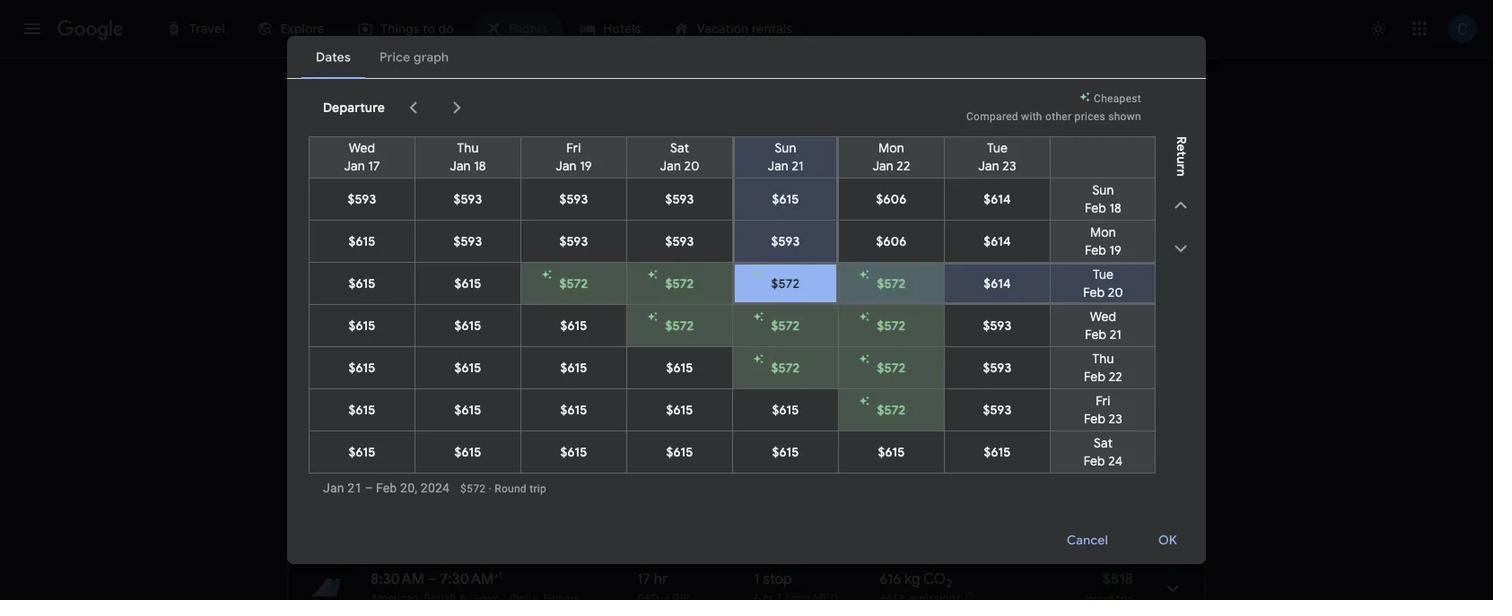 Task type: vqa. For each thing, say whether or not it's contained in the screenshot.


Task type: locate. For each thing, give the bounding box(es) containing it.
emissions right +24%
[[910, 395, 961, 408]]

– down 49
[[659, 396, 667, 408]]

0 horizontal spatial mon
[[879, 140, 904, 156]]

lhr for 40
[[667, 310, 688, 323]]

818 US dollars text field
[[1103, 570, 1133, 589]]

7:30 am
[[440, 570, 494, 589]]

prices
[[1075, 110, 1106, 123], [354, 165, 391, 181]]

0 horizontal spatial prices
[[354, 165, 391, 181]]

20 inside the tue feb 20 wed feb 21 thu feb 22 fri feb 23 sat feb 24
[[1108, 284, 1123, 301]]

1 horizontal spatial 17
[[637, 570, 651, 589]]

tue up date
[[987, 140, 1008, 156]]

all
[[321, 89, 336, 105]]

jan right the dates
[[660, 158, 681, 174]]

22 inside mon jan 22
[[897, 158, 910, 174]]

departing
[[329, 216, 411, 239]]

18 inside "sun feb 18 mon feb 19"
[[1110, 200, 1122, 216]]

ranked
[[287, 243, 324, 256]]

1 carry-on bag button
[[404, 83, 532, 112]]

co inside 616 kg co 2
[[924, 570, 946, 589]]

trip down $849 text field on the bottom of page
[[1116, 397, 1133, 409]]

18 inside thu jan 18
[[474, 158, 486, 174]]

3 $614 from the top
[[984, 275, 1011, 292]]

trip
[[1116, 311, 1133, 324], [1116, 397, 1133, 409], [1116, 464, 1133, 477], [530, 482, 547, 495]]

based
[[327, 243, 358, 256]]

0 horizontal spatial 22
[[897, 158, 910, 174]]

none search field containing all filters (5)
[[287, 0, 1218, 141]]

kg inside 616 kg co 2
[[905, 570, 920, 589]]

on inside best departing flights main content
[[361, 243, 373, 256]]

1 $606 button from the top
[[839, 179, 944, 220]]

1 vertical spatial 17
[[637, 570, 651, 589]]

1 vertical spatial fri
[[1096, 393, 1111, 409]]

sun inside "sun feb 18 mon feb 19"
[[1092, 182, 1114, 198]]

min right 59
[[770, 396, 788, 408]]

1 horizontal spatial 22
[[1109, 369, 1123, 385]]

stop inside 1 stop 59 min phl
[[763, 374, 792, 392]]

stop
[[763, 374, 792, 392], [763, 441, 792, 459], [763, 570, 792, 589]]

1 vertical spatial finnair
[[543, 396, 578, 408]]

1 vertical spatial 1 stop flight. element
[[754, 441, 792, 462]]

2 vertical spatial $614 button
[[945, 265, 1050, 302]]

1 horizontal spatial +
[[668, 243, 674, 256]]

2,131
[[496, 329, 524, 342]]

2 inside 618 kg co 2
[[946, 447, 952, 462]]

stop up 59
[[763, 374, 792, 392]]

klm, virgin atlantic
[[407, 463, 506, 476]]

0 vertical spatial 21
[[792, 158, 804, 174]]

–
[[429, 289, 438, 307], [659, 310, 667, 323], [424, 374, 432, 392], [659, 396, 667, 408], [664, 463, 671, 476], [428, 570, 437, 589]]

min inside 1 stop 59 min phl
[[770, 396, 788, 408]]

scroll left image
[[403, 97, 424, 118]]

0 horizontal spatial fees
[[677, 243, 699, 256]]

delta down 10
[[649, 463, 675, 476]]

1 vertical spatial $606 button
[[839, 221, 944, 262]]

jan up bag fees button
[[873, 158, 894, 174]]

$849 round trip
[[1085, 374, 1133, 409]]

co for 618
[[923, 441, 946, 459]]

1 $614 from the top
[[984, 191, 1011, 207]]

date grid button
[[949, 156, 1065, 188]]

min for 9 hr 49 min
[[686, 374, 710, 392]]

1 horizontal spatial wed
[[1090, 309, 1117, 325]]

1 vertical spatial tue
[[1093, 267, 1114, 283]]

tue
[[987, 140, 1008, 156], [1093, 267, 1114, 283]]

sat jan 20
[[660, 140, 699, 174]]

best
[[287, 216, 325, 239]]

sort by:
[[1131, 241, 1177, 257]]

co for 616
[[924, 570, 946, 589]]

jan inside the tue jan 23
[[978, 158, 999, 174]]

– right departure time: 9:00 am. text box
[[429, 289, 438, 307]]

iberia, up the 2,131
[[509, 310, 540, 323]]

– inside 11 hr 10 min mdw – lhr
[[664, 463, 671, 476]]

None search field
[[287, 0, 1218, 141]]

0 vertical spatial tue
[[987, 140, 1008, 156]]

kg right 543
[[908, 374, 924, 392]]

7
[[637, 289, 645, 307]]

$614 button down the tue jan 23
[[945, 179, 1050, 220]]

tue for jan
[[987, 140, 1008, 156]]

british up much
[[429, 310, 461, 323]]

1 stop from the top
[[763, 374, 792, 392]]

2 $614 from the top
[[984, 233, 1011, 249]]

tue inside the tue jan 23
[[987, 140, 1008, 156]]

fees left for
[[677, 243, 699, 256]]

2 stop from the top
[[763, 441, 792, 459]]

1 inside 1 stop 59 min phl
[[754, 374, 760, 392]]

co inside 403 kg co 2 -8% emissions
[[928, 289, 950, 307]]

$593
[[348, 191, 376, 207], [454, 191, 482, 207], [559, 191, 588, 207], [665, 191, 694, 207], [454, 233, 482, 249], [559, 233, 588, 249], [665, 233, 694, 249], [771, 233, 800, 249], [983, 318, 1012, 334], [983, 360, 1012, 376], [983, 402, 1012, 418]]

wed down $845
[[1090, 309, 1117, 325]]

leaves o'hare international airport at 2:41 pm on tuesday, november 21 and arrives at heathrow airport at 6:30 am on wednesday, november 22. element
[[371, 374, 498, 392]]

jan right nov
[[450, 158, 471, 174]]

0 vertical spatial fri
[[567, 140, 581, 156]]

kg inside 618 kg co 2
[[904, 441, 920, 459]]

0 horizontal spatial +
[[494, 570, 499, 581]]

sat
[[670, 140, 689, 156], [1094, 435, 1113, 451]]

finnair up absorb
[[543, 310, 578, 323]]

kg inside 403 kg co 2 -8% emissions
[[909, 289, 925, 307]]

co right 543
[[927, 374, 949, 392]]

bag left may
[[869, 243, 888, 256]]

0 vertical spatial emissions
[[901, 311, 953, 324]]

2 inside 616 kg co 2
[[946, 576, 952, 591]]

$572 left '·'
[[460, 482, 486, 495]]

19 left the dates
[[580, 158, 592, 174]]

round down $849 text field on the bottom of page
[[1085, 397, 1114, 409]]

0 vertical spatial 23
[[1003, 158, 1016, 174]]

1 $606 from the top
[[876, 191, 907, 207]]

 image
[[510, 463, 513, 476]]

1 for 1 stop 2 hr 28 min dtw
[[754, 441, 760, 459]]

0 vertical spatial round
[[1085, 311, 1114, 324]]

19 inside find the best price region
[[500, 165, 512, 181]]

$606 for first "$606" button from the bottom of the page
[[876, 233, 907, 249]]

1 vertical spatial $614 button
[[945, 221, 1050, 262]]

2 delta from the left
[[649, 463, 675, 476]]

1 horizontal spatial sat
[[1094, 435, 1113, 451]]

hr inside 9 hr 49 min – lhr
[[649, 374, 663, 392]]

min right 40
[[687, 289, 711, 307]]

1 inside 1 stop 2 hr 28 min dtw
[[754, 441, 760, 459]]

1 vertical spatial bag
[[869, 243, 888, 256]]

1 vertical spatial mon
[[1090, 224, 1116, 240]]

0 vertical spatial sat
[[670, 140, 689, 156]]

1 $614 button from the top
[[945, 179, 1050, 220]]

kg up +41% emissions
[[904, 441, 920, 459]]

operated
[[516, 463, 562, 476]]

$606
[[876, 191, 907, 207], [876, 233, 907, 249]]

lhr down 49
[[667, 396, 688, 408]]

1 iberia, from the top
[[509, 310, 540, 323]]

2 down apply.
[[950, 294, 957, 309]]

in
[[594, 329, 604, 342]]

1 inside 1 carry-on bag popup button
[[414, 89, 420, 105]]

0 vertical spatial bag
[[478, 89, 501, 105]]

0 vertical spatial sun
[[775, 140, 796, 156]]

1 horizontal spatial as
[[481, 329, 493, 342]]

$572 up the phl
[[771, 360, 800, 376]]

leaves o'hare international airport at 9:00 am on tuesday, november 21 and arrives at heathrow airport at 10:40 pm on tuesday, november 21. element
[[371, 289, 503, 307]]

hr for 49
[[649, 374, 663, 392]]

required
[[593, 243, 635, 256]]

jan down the compared
[[978, 158, 999, 174]]

tue inside the tue feb 20 wed feb 21 thu feb 22 fri feb 23 sat feb 24
[[1093, 267, 1114, 283]]

lhr down 10
[[671, 463, 692, 476]]

as
[[412, 329, 424, 342], [481, 329, 493, 342]]

min right 49
[[686, 374, 710, 392]]

$572 button
[[521, 263, 626, 304], [627, 263, 732, 304], [735, 265, 836, 302], [839, 265, 944, 302], [627, 305, 732, 346], [733, 305, 838, 346], [839, 305, 944, 346], [733, 347, 838, 389], [839, 347, 944, 389], [839, 389, 944, 431]]

price
[[1120, 164, 1150, 180]]

jan inside thu jan 18
[[450, 158, 471, 174]]

co inside 618 kg co 2
[[923, 441, 946, 459]]

jan for fri
[[556, 158, 577, 174]]

1 vertical spatial stop
[[763, 441, 792, 459]]

tue up $845
[[1093, 267, 1114, 283]]

on inside popup button
[[460, 89, 475, 105]]

jan up optional
[[768, 158, 789, 174]]

0 vertical spatial on
[[460, 89, 475, 105]]

20,
[[400, 481, 417, 495]]

mon jan 22
[[873, 140, 910, 174]]

18 down price
[[1110, 200, 1122, 216]]

co inside avoids as much co 2 as 2,131 trees absorb in a day
[[457, 329, 472, 342]]

min
[[687, 289, 711, 307], [686, 374, 710, 392], [770, 396, 788, 408], [687, 441, 711, 459], [792, 463, 811, 476]]

18 right nov
[[474, 158, 486, 174]]

mon inside mon jan 22
[[879, 140, 904, 156]]

sun for feb
[[1092, 182, 1114, 198]]

1 vertical spatial british
[[424, 396, 456, 408]]

total duration 11 hr 10 min. element
[[637, 441, 754, 462]]

hr inside 7 hr 40 min ord – lhr
[[649, 289, 662, 307]]

round down $845
[[1085, 311, 1114, 324]]

iberia, right airways
[[509, 396, 540, 408]]

$614 right apply.
[[984, 233, 1011, 249]]

+24%
[[880, 395, 907, 408]]

19 right 21 – dec
[[500, 165, 512, 181]]

kg
[[909, 289, 925, 307], [908, 374, 924, 392], [904, 441, 920, 459], [905, 570, 920, 589]]

1 vertical spatial $614
[[984, 233, 1011, 249]]

layover (1 of 1) is a 2 hr 28 min layover at detroit metropolitan wayne county airport in detroit. element
[[754, 462, 871, 477]]

$606 down mon jan 22
[[876, 191, 907, 207]]

departure
[[323, 100, 385, 116]]

kg for 618
[[904, 441, 920, 459]]

2 left 28
[[754, 463, 760, 476]]

co for 543
[[927, 374, 949, 392]]

0 horizontal spatial 20
[[684, 158, 699, 174]]

2 and from the left
[[848, 243, 867, 256]]

1 round from the top
[[1085, 311, 1114, 324]]

jan inside wed jan 17
[[344, 158, 365, 174]]

1 vertical spatial emissions
[[910, 395, 961, 408]]

round for $849
[[1085, 397, 1114, 409]]

2 iberia, from the top
[[509, 396, 540, 408]]

1 vertical spatial thu
[[1093, 351, 1114, 367]]

thu up nov 21 – dec 19
[[457, 140, 479, 156]]

1 fees from the left
[[677, 243, 699, 256]]

and right the charges
[[848, 243, 867, 256]]

lhr down 40
[[667, 310, 688, 323]]

0 horizontal spatial 23
[[1003, 158, 1016, 174]]

0 horizontal spatial tue
[[987, 140, 1008, 156]]

1 horizontal spatial 20
[[1108, 284, 1123, 301]]

1 vertical spatial round
[[1085, 397, 1114, 409]]

1 vertical spatial 21
[[1110, 327, 1122, 343]]

0 vertical spatial 22
[[897, 158, 910, 174]]

0 horizontal spatial on
[[361, 243, 373, 256]]

23 left the grid at the top of page
[[1003, 158, 1016, 174]]

0 vertical spatial mon
[[879, 140, 904, 156]]

2 $606 from the top
[[876, 233, 907, 249]]

assistance
[[1028, 243, 1083, 256]]

1 horizontal spatial thu
[[1093, 351, 1114, 367]]

1 vertical spatial 18
[[1110, 200, 1122, 216]]

0 horizontal spatial 21
[[792, 158, 804, 174]]

3 round from the top
[[1085, 464, 1114, 477]]

1 as from the left
[[412, 329, 424, 342]]

28
[[776, 463, 789, 476]]

1 vertical spatial prices
[[354, 165, 391, 181]]

kg inside 543 kg co 2 +24% emissions
[[908, 374, 924, 392]]

0 horizontal spatial 17
[[368, 158, 380, 174]]

jan left learn more about tracked prices "icon"
[[344, 158, 365, 174]]

jan for sat
[[660, 158, 681, 174]]

bag inside best departing flights main content
[[869, 243, 888, 256]]

mdw
[[637, 463, 664, 476]]

stop right total duration 17 hr. element
[[763, 570, 792, 589]]

kg for 543
[[908, 374, 924, 392]]

19 inside "fri jan 19"
[[580, 158, 592, 174]]

1 horizontal spatial 19
[[580, 158, 592, 174]]

emissions inside 543 kg co 2 +24% emissions
[[910, 395, 961, 408]]

1 horizontal spatial fri
[[1096, 393, 1111, 409]]

Arrival time: 6:30 AM on  Wednesday, November 22. text field
[[436, 374, 498, 392]]

1 horizontal spatial prices
[[1075, 110, 1106, 123]]

1 carry-on bag
[[414, 89, 501, 105]]

0 horizontal spatial and
[[404, 243, 423, 256]]

23
[[1003, 158, 1016, 174], [1109, 411, 1123, 427]]

0 vertical spatial thu
[[457, 140, 479, 156]]

scroll up image
[[1170, 195, 1192, 216]]

co
[[928, 289, 950, 307], [457, 329, 472, 342], [927, 374, 949, 392], [923, 441, 946, 459], [924, 570, 946, 589]]

0 horizontal spatial sun
[[775, 140, 796, 156]]

2 right 616
[[946, 576, 952, 591]]

2 inside 543 kg co 2 +24% emissions
[[949, 379, 956, 395]]

finnair down absorb
[[543, 396, 578, 408]]

lhr for 10
[[671, 463, 692, 476]]

co right 403
[[928, 289, 950, 307]]

23 inside the tue jan 23
[[1003, 158, 1016, 174]]

round down $859
[[1085, 464, 1114, 477]]

2 $614 button from the top
[[945, 221, 1050, 262]]

thu inside the tue feb 20 wed feb 21 thu feb 22 fri feb 23 sat feb 24
[[1093, 351, 1114, 367]]

kg right 403
[[909, 289, 925, 307]]

1 horizontal spatial and
[[848, 243, 867, 256]]

as left much
[[412, 329, 424, 342]]

Departure text field
[[915, 26, 998, 75]]

round
[[1085, 311, 1114, 324], [1085, 397, 1114, 409], [1085, 464, 1114, 477]]

wed
[[349, 140, 375, 156], [1090, 309, 1117, 325]]

1 1 stop flight. element from the top
[[754, 374, 792, 395]]

mon inside "sun feb 18 mon feb 19"
[[1090, 224, 1116, 240]]

co inside 543 kg co 2 +24% emissions
[[927, 374, 949, 392]]

2 for 616
[[946, 576, 952, 591]]

trip inside $849 round trip
[[1116, 397, 1133, 409]]

1 vertical spatial 20
[[1108, 284, 1123, 301]]

bag right scroll right icon
[[478, 89, 501, 105]]

$614 down passenger
[[984, 275, 1011, 292]]

21 down $845 round trip
[[1110, 327, 1122, 343]]

$606 button up 403
[[839, 221, 944, 262]]

18 for sun
[[1110, 200, 1122, 216]]

2 round from the top
[[1085, 397, 1114, 409]]

0 horizontal spatial 18
[[474, 158, 486, 174]]

hr for 40
[[649, 289, 662, 307]]

0 vertical spatial $606 button
[[839, 179, 944, 220]]

0 vertical spatial lhr
[[667, 310, 688, 323]]

stop up 28
[[763, 441, 792, 459]]

on right scroll left image
[[460, 89, 475, 105]]

17 hr
[[637, 570, 668, 589]]

1 horizontal spatial on
[[460, 89, 475, 105]]

round inside $849 round trip
[[1085, 397, 1114, 409]]

0 vertical spatial $606
[[876, 191, 907, 207]]

sun inside "sun jan 21"
[[775, 140, 796, 156]]

on for carry-
[[460, 89, 475, 105]]

0 vertical spatial 1 stop flight. element
[[754, 374, 792, 395]]

1 stop
[[754, 570, 792, 589]]

1 vertical spatial iberia,
[[509, 396, 540, 408]]

sat inside sat jan 20
[[670, 140, 689, 156]]

1 horizontal spatial 23
[[1109, 411, 1123, 427]]

co right much
[[457, 329, 472, 342]]

1:40 pm
[[371, 441, 422, 459]]

fees
[[677, 243, 699, 256], [891, 243, 913, 256]]

trees
[[527, 329, 553, 342]]

1 horizontal spatial mon
[[1090, 224, 1116, 240]]

min inside 9 hr 49 min – lhr
[[686, 374, 710, 392]]

0 vertical spatial $614 button
[[945, 179, 1050, 220]]

dates
[[617, 165, 651, 181]]

leaves o'hare international airport at 8:30 am on tuesday, november 21 and arrives at london gatwick airport at 7:30 am on wednesday, november 22. element
[[371, 570, 502, 589]]

1 inside 8:30 am – 7:30 am + 1
[[499, 570, 502, 581]]

2 for 543
[[949, 379, 956, 395]]

$593 button
[[310, 179, 415, 220], [415, 179, 520, 220], [521, 179, 626, 220], [627, 179, 732, 220], [415, 221, 520, 262], [521, 221, 626, 262], [627, 221, 732, 262], [735, 221, 836, 262], [945, 305, 1050, 346], [945, 347, 1050, 389], [945, 389, 1050, 431]]

$572 down 403
[[877, 318, 906, 334]]

trip down $859
[[1116, 464, 1133, 477]]

$859 round trip
[[1085, 441, 1133, 477]]

1 and from the left
[[404, 243, 423, 256]]

2 down airways,
[[472, 333, 478, 344]]

2 finnair from the top
[[543, 396, 578, 408]]

Return text field
[[1067, 26, 1150, 75]]

trip for $859
[[1116, 464, 1133, 477]]

min up connection
[[687, 441, 711, 459]]

1 horizontal spatial fees
[[891, 243, 913, 256]]

min inside 1 stop 2 hr 28 min dtw
[[792, 463, 811, 476]]

thu inside thu jan 18
[[457, 140, 479, 156]]

prices left learn more about tracked prices "icon"
[[354, 165, 391, 181]]

1 vertical spatial on
[[361, 243, 373, 256]]

lhr inside 11 hr 10 min mdw – lhr
[[671, 463, 692, 476]]

scroll down image
[[1170, 238, 1192, 259]]

3 stop from the top
[[763, 570, 792, 589]]

0 vertical spatial 17
[[368, 158, 380, 174]]

delta up jan 21 – feb 20, 2024
[[371, 463, 397, 476]]

0 horizontal spatial fri
[[567, 140, 581, 156]]

2 vertical spatial lhr
[[671, 463, 692, 476]]

0 vertical spatial wed
[[349, 140, 375, 156]]

min right 28
[[792, 463, 811, 476]]

3 1 stop flight. element from the top
[[754, 570, 792, 591]]

wed inside wed jan 17
[[349, 140, 375, 156]]

passenger
[[972, 243, 1025, 256]]

0 vertical spatial 20
[[684, 158, 699, 174]]

$614 down date grid button at the right of the page
[[984, 191, 1011, 207]]

trip down $845
[[1116, 311, 1133, 324]]

1 vertical spatial 22
[[1109, 369, 1123, 385]]

prices down connecting
[[1075, 110, 1106, 123]]

22 down $845 round trip
[[1109, 369, 1123, 385]]

572 US dollars text field
[[460, 482, 486, 495]]

21 – feb
[[348, 481, 397, 495]]

klm,
[[407, 463, 432, 476]]

1 horizontal spatial sun
[[1092, 182, 1114, 198]]

trip inside $859 round trip
[[1116, 464, 1133, 477]]

emissions inside 403 kg co 2 -8% emissions
[[901, 311, 953, 324]]

2 vertical spatial round
[[1085, 464, 1114, 477]]

– down 40
[[659, 310, 667, 323]]

jan inside sat jan 20
[[660, 158, 681, 174]]

2 horizontal spatial 19
[[1110, 242, 1122, 258]]

1 vertical spatial sun
[[1092, 182, 1114, 198]]

0 vertical spatial finnair
[[543, 310, 578, 323]]

round inside $845 round trip
[[1085, 311, 1114, 324]]

round inside $859 round trip
[[1085, 464, 1114, 477]]

19 left sort
[[1110, 242, 1122, 258]]

$572 down include
[[560, 275, 588, 292]]

price graph
[[1120, 164, 1188, 180]]

2 as from the left
[[481, 329, 493, 342]]

17 inside wed jan 17
[[368, 158, 380, 174]]

Departure time: 1:40 PM. text field
[[371, 441, 422, 459]]

hr inside 11 hr 10 min mdw – lhr
[[652, 441, 666, 459]]

+ inside 8:30 am – 7:30 am + 1
[[494, 570, 499, 581]]

dtw
[[814, 463, 837, 476]]

1 vertical spatial sat
[[1094, 435, 1113, 451]]

jan 21 – feb 20, 2024
[[323, 481, 450, 495]]

1 finnair from the top
[[543, 310, 578, 323]]

wed up the track prices
[[349, 140, 375, 156]]

0 vertical spatial 18
[[474, 158, 486, 174]]

1 vertical spatial lhr
[[667, 396, 688, 408]]

british down leaves o'hare international airport at 2:41 pm on tuesday, november 21 and arrives at heathrow airport at 6:30 am on wednesday, november 22. element
[[424, 396, 456, 408]]

jan inside mon jan 22
[[873, 158, 894, 174]]

jan inside "sun jan 21"
[[768, 158, 789, 174]]

2 inside 1 stop 2 hr 28 min dtw
[[754, 463, 760, 476]]

lhr inside 9 hr 49 min – lhr
[[667, 396, 688, 408]]

round for $845
[[1085, 311, 1114, 324]]

2 inside 403 kg co 2 -8% emissions
[[950, 294, 957, 309]]

0 horizontal spatial delta
[[371, 463, 397, 476]]

0 vertical spatial stop
[[763, 374, 792, 392]]

lhr inside 7 hr 40 min ord – lhr
[[667, 310, 688, 323]]

8:30 am
[[371, 570, 424, 589]]

emissions right 8%
[[901, 311, 953, 324]]

0 vertical spatial british
[[429, 310, 461, 323]]

0 horizontal spatial thu
[[457, 140, 479, 156]]

$614 button down date grid button at the right of the page
[[945, 221, 1050, 262]]

emissions down 618 kg co 2
[[910, 463, 961, 475]]

1 vertical spatial 23
[[1109, 411, 1123, 427]]

2 right 543
[[949, 379, 956, 395]]

(5)
[[377, 89, 393, 105]]

18 for thu
[[474, 158, 486, 174]]

2 vertical spatial stop
[[763, 570, 792, 589]]

1 horizontal spatial 18
[[1110, 200, 1122, 216]]

20 inside sat jan 20
[[684, 158, 699, 174]]

kg for 403
[[909, 289, 925, 307]]

859 US dollars text field
[[1101, 441, 1133, 459]]

849 US dollars text field
[[1100, 374, 1133, 392]]

59
[[754, 396, 767, 408]]

1 vertical spatial $606
[[876, 233, 907, 249]]

nonstop
[[754, 289, 810, 307]]

Arrival time: 10:40 PM. text field
[[442, 289, 503, 307]]

6:30 am
[[436, 374, 490, 392]]

1 delta from the left
[[371, 463, 397, 476]]

1 horizontal spatial 21
[[1110, 327, 1122, 343]]

stop for 1 stop
[[763, 570, 792, 589]]

17 inside best departing flights main content
[[637, 570, 651, 589]]

co up +41% emissions
[[923, 441, 946, 459]]

– down 10
[[664, 463, 671, 476]]

21 up prices include required taxes + fees for 1 adult. optional charges and bag fees may apply. passenger assistance
[[792, 158, 804, 174]]

kg right 616
[[905, 570, 920, 589]]

1 stop flight. element
[[754, 374, 792, 395], [754, 441, 792, 462], [754, 570, 792, 591]]

0 horizontal spatial as
[[412, 329, 424, 342]]

$606 button down mon jan 22
[[839, 179, 944, 220]]

2:41 pm
[[371, 374, 420, 392]]

min for 1 stop
[[770, 396, 788, 408]]

9:00 am – 10:40 pm
[[371, 289, 503, 307]]

and
[[404, 243, 423, 256], [848, 243, 867, 256]]

1 vertical spatial wed
[[1090, 309, 1117, 325]]

0 horizontal spatial bag
[[478, 89, 501, 105]]

9
[[637, 374, 645, 392]]

845 US dollars text field
[[1100, 289, 1133, 307]]

as down airways,
[[481, 329, 493, 342]]

kg for 616
[[905, 570, 920, 589]]

tue for feb
[[1093, 267, 1114, 283]]

avoids as much co 2 as 2,131 trees absorb in a day
[[374, 329, 634, 344]]

fees left may
[[891, 243, 913, 256]]

$572 down nonstop flight. element
[[771, 318, 800, 334]]

on left price at the left of page
[[361, 243, 373, 256]]

trip inside $845 round trip
[[1116, 311, 1133, 324]]

hr
[[649, 289, 662, 307], [649, 374, 663, 392], [652, 441, 666, 459], [763, 463, 773, 476], [654, 570, 668, 589]]

0 vertical spatial iberia,
[[509, 310, 540, 323]]

min inside 7 hr 40 min ord – lhr
[[687, 289, 711, 307]]

min for 11 hr 10 min
[[687, 441, 711, 459]]

1 for 1 carry-on bag
[[414, 89, 420, 105]]

jan left any
[[556, 158, 577, 174]]

min inside 11 hr 10 min mdw – lhr
[[687, 441, 711, 459]]

price
[[376, 243, 401, 256]]

1 vertical spatial +
[[494, 570, 499, 581]]

17
[[368, 158, 380, 174], [637, 570, 651, 589]]

$606 left may
[[876, 233, 907, 249]]

delta
[[371, 463, 397, 476], [649, 463, 675, 476]]

jan inside "fri jan 19"
[[556, 158, 577, 174]]

stop inside 1 stop 2 hr 28 min dtw
[[763, 441, 792, 459]]

0 horizontal spatial wed
[[349, 140, 375, 156]]

jan for wed
[[344, 158, 365, 174]]

$614
[[984, 191, 1011, 207], [984, 233, 1011, 249], [984, 275, 1011, 292]]

co right 616
[[924, 570, 946, 589]]



Task type: describe. For each thing, give the bounding box(es) containing it.
adult.
[[728, 243, 757, 256]]

19 inside "sun feb 18 mon feb 19"
[[1110, 242, 1122, 258]]

nov 21 – dec 19
[[422, 165, 512, 181]]

british airways, iberia, finnair
[[429, 310, 578, 323]]

Departure time: 2:41 PM. text field
[[371, 374, 420, 392]]

2 for 618
[[946, 447, 952, 462]]

wed inside the tue feb 20 wed feb 21 thu feb 22 fri feb 23 sat feb 24
[[1090, 309, 1117, 325]]

9 hr 49 min – lhr
[[637, 374, 710, 408]]

best departing flights
[[287, 216, 467, 239]]

swap origin and destination. image
[[562, 40, 583, 61]]

american
[[371, 310, 419, 323]]

fri jan 19
[[556, 140, 592, 174]]

u
[[1173, 157, 1189, 164]]

round for $859
[[1085, 464, 1114, 477]]

+41% emissions
[[880, 463, 961, 475]]

1 stop 2 hr 28 min dtw
[[754, 441, 837, 476]]

2024
[[421, 481, 450, 495]]

Arrival time: 6:50 AM on  Wednesday, November 22. text field
[[438, 441, 501, 459]]

jan left 21 – feb
[[323, 481, 344, 495]]

with
[[1021, 110, 1043, 123]]

3 $614 button from the top
[[945, 265, 1050, 302]]

$818
[[1103, 570, 1133, 589]]

$572 up +24%
[[877, 360, 906, 376]]

all filters (5) button
[[287, 83, 408, 112]]

trip for $845
[[1116, 311, 1133, 324]]

phl
[[791, 396, 812, 408]]

graph
[[1153, 164, 1188, 180]]

nov
[[422, 165, 445, 181]]

prices inside find the best price region
[[354, 165, 391, 181]]

11
[[637, 441, 648, 459]]

·
[[489, 482, 492, 495]]

2 $606 button from the top
[[839, 221, 944, 262]]

by:
[[1159, 241, 1177, 257]]

convenience
[[426, 243, 489, 256]]

operated by skywest dba delta connection
[[516, 463, 735, 476]]

co for 403
[[928, 289, 950, 307]]

american, british airways
[[371, 396, 499, 408]]

20 for tue
[[1108, 284, 1123, 301]]

cancel button
[[1045, 519, 1130, 562]]

nonstop flight. element
[[754, 289, 810, 310]]

connection
[[678, 463, 735, 476]]

7 hr 40 min ord – lhr
[[637, 289, 711, 323]]

11 hr 10 min mdw – lhr
[[637, 441, 711, 476]]

min for 7 hr 40 min
[[687, 289, 711, 307]]

bag inside popup button
[[478, 89, 501, 105]]

stop for 1 stop 2 hr 28 min dtw
[[763, 441, 792, 459]]

optional
[[760, 243, 802, 256]]

– inside 9 hr 49 min – lhr
[[659, 396, 667, 408]]

403 kg co 2 -8% emissions
[[880, 289, 957, 324]]

tue jan 23
[[978, 140, 1016, 174]]

day
[[616, 329, 634, 342]]

1 for 1 stop
[[754, 570, 760, 589]]

ok
[[1158, 533, 1177, 549]]

8%
[[884, 311, 898, 324]]

learn more about tracked prices image
[[395, 165, 411, 181]]

20 for sat
[[684, 158, 699, 174]]

price graph button
[[1073, 156, 1202, 188]]

r
[[1173, 136, 1189, 144]]

19 for fri jan 19
[[580, 158, 592, 174]]

prices include required taxes + fees for 1 adult. optional charges and bag fees may apply. passenger assistance
[[519, 243, 1083, 256]]

2 for 403
[[950, 294, 957, 309]]

10
[[669, 441, 684, 459]]

prices
[[519, 243, 551, 256]]

charges
[[805, 243, 845, 256]]

jan for sun
[[768, 158, 789, 174]]

for
[[702, 243, 716, 256]]

by
[[565, 463, 577, 476]]

other
[[1045, 110, 1072, 123]]

$572 down 40
[[665, 318, 694, 334]]

2 fees from the left
[[891, 243, 913, 256]]

jan for mon
[[873, 158, 894, 174]]

21 inside "sun jan 21"
[[792, 158, 804, 174]]

hr for 10
[[652, 441, 666, 459]]

a
[[607, 329, 613, 342]]

Arrival time: 7:30 AM on  Wednesday, November 22. text field
[[440, 570, 502, 589]]

airways
[[459, 396, 499, 408]]

hr inside 1 stop 2 hr 28 min dtw
[[763, 463, 773, 476]]

1 for 1 stop 59 min phl
[[754, 374, 760, 392]]

6:50 am
[[438, 441, 492, 459]]

leaves chicago midway international airport at 1:40 pm on tuesday, november 21 and arrives at heathrow airport at 6:50 am on wednesday, november 22. element
[[371, 441, 501, 459]]

543 kg co 2 +24% emissions
[[880, 374, 961, 408]]

sort by: button
[[1124, 233, 1206, 265]]

cancel
[[1067, 533, 1108, 549]]

find the best price region
[[287, 156, 1206, 202]]

2:41 pm – 6:30 am
[[371, 374, 490, 392]]

skywest
[[580, 463, 621, 476]]

jan for tue
[[978, 158, 999, 174]]

trip for $849
[[1116, 397, 1133, 409]]

american,
[[371, 396, 421, 408]]

– up american, british airways
[[424, 374, 432, 392]]

connecting airports button
[[1056, 83, 1218, 112]]

– inside 7 hr 40 min ord – lhr
[[659, 310, 667, 323]]

$845
[[1100, 289, 1133, 307]]

2 inside avoids as much co 2 as 2,131 trees absorb in a day
[[472, 333, 478, 344]]

all filters (5)
[[321, 89, 393, 105]]

jan for thu
[[450, 158, 471, 174]]

total duration 9 hr 49 min. element
[[637, 374, 754, 395]]

on for based
[[361, 243, 373, 256]]

thu jan 18
[[450, 140, 486, 174]]

23 inside the tue feb 20 wed feb 21 thu feb 22 fri feb 23 sat feb 24
[[1109, 411, 1123, 427]]

21 inside the tue feb 20 wed feb 21 thu feb 22 fri feb 23 sat feb 24
[[1110, 327, 1122, 343]]

round
[[495, 482, 527, 495]]

stop for 1 stop 59 min phl
[[763, 374, 792, 392]]

$606 for first "$606" button
[[876, 191, 907, 207]]

best departing flights main content
[[287, 156, 1206, 600]]

scroll right image
[[446, 97, 468, 118]]

0 vertical spatial +
[[668, 243, 674, 256]]

sun for jan
[[775, 140, 796, 156]]

may
[[916, 243, 937, 256]]

19 for nov 21 – dec 19
[[500, 165, 512, 181]]

total duration 17 hr. element
[[637, 570, 754, 591]]

track
[[318, 165, 350, 181]]

9:00 am
[[371, 289, 426, 307]]

+41%
[[880, 463, 907, 475]]

fri inside "fri jan 19"
[[567, 140, 581, 156]]

connecting airports
[[1067, 89, 1187, 105]]

618 kg co 2
[[880, 441, 952, 462]]

Departure time: 9:00 AM. text field
[[371, 289, 426, 307]]

grid
[[1027, 164, 1051, 180]]

– left 7:30 am
[[428, 570, 437, 589]]

fri inside the tue feb 20 wed feb 21 thu feb 22 fri feb 23 sat feb 24
[[1096, 393, 1111, 409]]

$572 up 8%
[[877, 275, 906, 292]]

$572 down optional
[[771, 275, 800, 292]]

2 1 stop flight. element from the top
[[754, 441, 792, 462]]

sun feb 18 mon feb 19
[[1085, 182, 1122, 258]]

absorb
[[556, 329, 591, 342]]

1 stop flight. element for ranked based on price and convenience
[[754, 374, 792, 395]]

618
[[880, 441, 901, 459]]

atlantic
[[467, 463, 506, 476]]

airports
[[1139, 89, 1187, 105]]

ok button
[[1137, 519, 1199, 562]]

$859
[[1101, 441, 1133, 459]]

22 inside the tue feb 20 wed feb 21 thu feb 22 fri feb 23 sat feb 24
[[1109, 369, 1123, 385]]

Departure time: 8:30 AM. text field
[[371, 570, 424, 589]]

1 stop flight. element for best departing flights
[[754, 570, 792, 591]]

616
[[880, 570, 901, 589]]

8:30 am – 7:30 am + 1
[[371, 570, 502, 589]]

bag fees button
[[869, 243, 913, 256]]

sat inside the tue feb 20 wed feb 21 thu feb 22 fri feb 23 sat feb 24
[[1094, 435, 1113, 451]]

taxes
[[638, 243, 665, 256]]

2 vertical spatial emissions
[[910, 463, 961, 475]]

trip down operated
[[530, 482, 547, 495]]

$572 right "7"
[[665, 275, 694, 292]]

r
[[1173, 164, 1189, 169]]

avoids as much co2 as 2131 trees absorb in a day. learn more about this calculation. image
[[641, 330, 651, 341]]

total duration 7 hr 40 min. element
[[637, 289, 754, 310]]

filters
[[339, 89, 374, 105]]

connecting
[[1067, 89, 1136, 105]]

$572 down 543
[[877, 402, 906, 418]]

track prices
[[318, 165, 391, 181]]

layover (1 of 1) is a 59 min layover at philadelphia international airport in philadelphia. element
[[754, 395, 871, 409]]

21 – dec
[[449, 165, 497, 181]]



